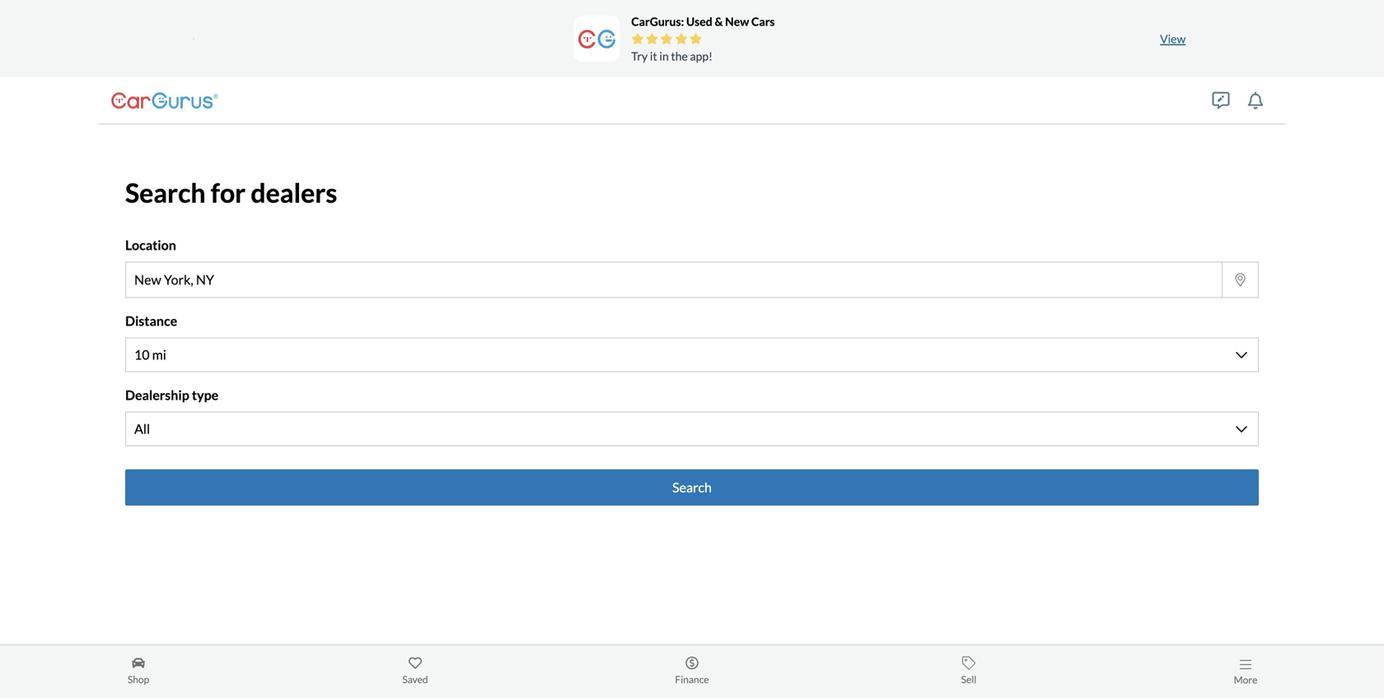 Task type: describe. For each thing, give the bounding box(es) containing it.
location
[[125, 237, 176, 253]]

app!
[[690, 49, 713, 63]]

shop
[[128, 673, 149, 685]]

used
[[687, 14, 713, 28]]

open notifications navigation icon image
[[1247, 92, 1265, 109]]

more button
[[1108, 654, 1385, 690]]

view
[[1161, 32, 1186, 46]]

sell link
[[831, 654, 1108, 690]]

finance link
[[554, 654, 831, 690]]

in
[[660, 49, 669, 63]]

&
[[715, 14, 723, 28]]

search for search
[[673, 479, 712, 495]]

for
[[211, 177, 246, 209]]

search for search for dealers
[[125, 177, 206, 209]]

saved link
[[277, 654, 554, 690]]

it
[[650, 49, 657, 63]]

try it in the app!
[[632, 49, 713, 63]]

cargurus logo homepage link image
[[111, 84, 218, 117]]

cargurus logo homepage link link
[[111, 84, 218, 117]]

dealership type
[[125, 387, 219, 403]]

distance
[[125, 313, 177, 329]]

search for dealers
[[125, 177, 337, 209]]

cargurus:
[[632, 14, 684, 28]]

shop link
[[0, 654, 277, 690]]

the
[[671, 49, 688, 63]]



Task type: locate. For each thing, give the bounding box(es) containing it.
search button
[[125, 469, 1259, 506]]

cargurus: used & new cars
[[632, 14, 775, 28]]

1 horizontal spatial search
[[673, 479, 712, 495]]

view link
[[1149, 20, 1198, 57]]

search
[[125, 177, 206, 209], [673, 479, 712, 495]]

finance
[[675, 673, 709, 685]]

type
[[192, 387, 219, 403]]

add a car review image
[[1213, 92, 1230, 109]]

new
[[725, 14, 749, 28]]

sell
[[962, 673, 977, 685]]

saved
[[403, 673, 428, 685]]

find my location image
[[1233, 273, 1249, 286]]

0 horizontal spatial search
[[125, 177, 206, 209]]

more
[[1234, 674, 1258, 686]]

0 vertical spatial search
[[125, 177, 206, 209]]

1 vertical spatial search
[[673, 479, 712, 495]]

search inside button
[[673, 479, 712, 495]]

cars
[[752, 14, 775, 28]]

try
[[632, 49, 648, 63]]

dealers
[[251, 177, 337, 209]]

dealership
[[125, 387, 189, 403]]

Location text field
[[126, 262, 1222, 297]]



Task type: vqa. For each thing, say whether or not it's contained in the screenshot.
Great deal
no



